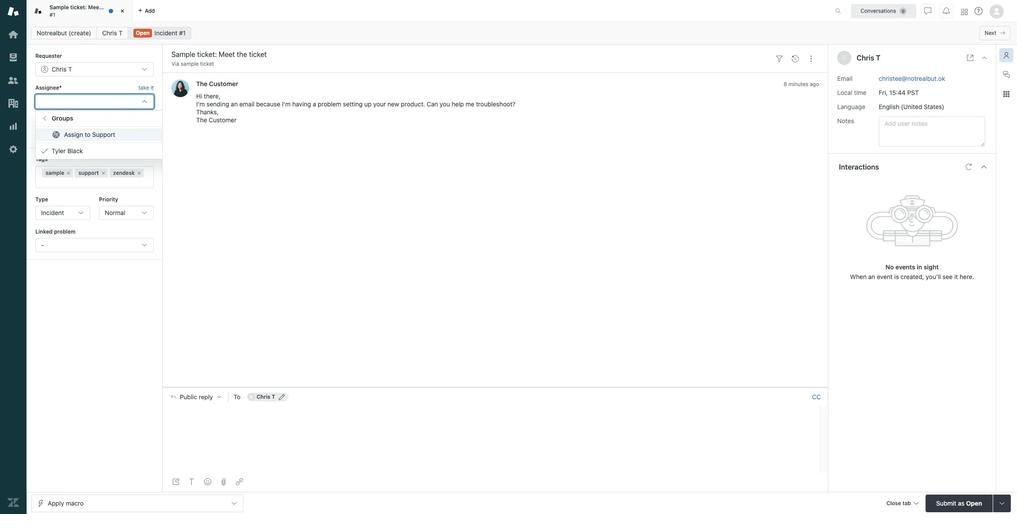 Task type: locate. For each thing, give the bounding box(es) containing it.
remove image for zendesk
[[137, 171, 142, 176]]

it right take
[[151, 85, 154, 91]]

the
[[103, 4, 111, 11]]

email
[[240, 101, 255, 108]]

open right "as" on the right
[[967, 500, 983, 507]]

apply macro
[[48, 500, 84, 507]]

problem right a
[[318, 101, 342, 108]]

customer up "there,"
[[209, 80, 238, 88]]

0 horizontal spatial problem
[[54, 229, 76, 235]]

user image
[[842, 55, 848, 61], [843, 56, 847, 60]]

1 horizontal spatial remove image
[[101, 171, 106, 176]]

follow
[[139, 119, 154, 125]]

1 vertical spatial an
[[869, 273, 876, 281]]

problem
[[318, 101, 342, 108], [54, 229, 76, 235]]

reporting image
[[8, 121, 19, 132]]

groups
[[52, 115, 73, 122]]

no events in sight when an event is created, you'll see it here.
[[851, 263, 975, 281]]

0 horizontal spatial ticket
[[113, 4, 127, 11]]

fri,
[[880, 89, 889, 96]]

chris inside secondary element
[[102, 29, 117, 37]]

assign
[[64, 131, 83, 139]]

1 horizontal spatial close image
[[982, 54, 989, 61]]

i'm down "hi"
[[196, 101, 205, 108]]

take it
[[139, 85, 154, 91]]

1 vertical spatial it
[[955, 273, 959, 281]]

0 vertical spatial problem
[[318, 101, 342, 108]]

close tab button
[[883, 495, 923, 514]]

close image right view more details icon
[[982, 54, 989, 61]]

it inside button
[[151, 85, 154, 91]]

the down thanks,
[[196, 116, 207, 124]]

incident down type
[[41, 209, 64, 217]]

an left email
[[231, 101, 238, 108]]

get started image
[[8, 29, 19, 40]]

me
[[466, 101, 475, 108]]

meet
[[88, 4, 101, 11]]

chris t down requester
[[52, 66, 72, 73]]

0 vertical spatial incident
[[155, 29, 178, 37]]

close image
[[118, 7, 127, 15], [982, 54, 989, 61]]

i'm
[[196, 101, 205, 108], [282, 101, 291, 108]]

button displays agent's chat status as invisible. image
[[925, 7, 932, 14]]

the customer
[[196, 80, 238, 88]]

1 vertical spatial close image
[[982, 54, 989, 61]]

no
[[886, 263, 895, 271]]

close image inside tab
[[118, 7, 127, 15]]

admin image
[[8, 144, 19, 155]]

incident for incident
[[41, 209, 64, 217]]

remove image right support
[[101, 171, 106, 176]]

christee@notrealbut.ok image
[[248, 394, 255, 401]]

1 horizontal spatial problem
[[318, 101, 342, 108]]

next button
[[980, 26, 1011, 40]]

notrealbut (create) button
[[31, 27, 97, 39]]

open down add dropdown button
[[136, 30, 150, 36]]

1 vertical spatial the
[[196, 116, 207, 124]]

your
[[374, 101, 386, 108]]

chris down requester
[[52, 66, 67, 73]]

ticket
[[113, 4, 127, 11], [200, 61, 214, 67]]

2 remove image from the left
[[101, 171, 106, 176]]

via sample ticket
[[172, 61, 214, 67]]

linked problem
[[35, 229, 76, 235]]

ticket up the customer
[[200, 61, 214, 67]]

0 vertical spatial open
[[136, 30, 150, 36]]

incident inside secondary element
[[155, 29, 178, 37]]

the up "hi"
[[196, 80, 208, 88]]

0 vertical spatial close image
[[118, 7, 127, 15]]

to
[[85, 131, 91, 139]]

1 vertical spatial customer
[[209, 116, 237, 124]]

ticket inside the sample ticket: meet the ticket #1
[[113, 4, 127, 11]]

-
[[41, 242, 44, 249]]

event
[[878, 273, 893, 281]]

english
[[880, 103, 900, 110]]

conversations
[[861, 7, 897, 14]]

1 remove image from the left
[[66, 171, 71, 176]]

get help image
[[976, 7, 984, 15]]

macro
[[66, 500, 84, 507]]

time
[[855, 89, 867, 96]]

customer down sending
[[209, 116, 237, 124]]

next
[[986, 30, 997, 36]]

chris t right christee@notrealbut.ok image
[[257, 394, 275, 400]]

close image right the
[[118, 7, 127, 15]]

0 horizontal spatial close image
[[118, 7, 127, 15]]

problem down incident popup button
[[54, 229, 76, 235]]

0 vertical spatial it
[[151, 85, 154, 91]]

remove image
[[66, 171, 71, 176], [101, 171, 106, 176], [137, 171, 142, 176]]

there,
[[204, 93, 221, 100]]

t inside chris t link
[[119, 29, 123, 37]]

chris t inside secondary element
[[102, 29, 123, 37]]

tags
[[35, 156, 48, 163]]

0 vertical spatial ticket
[[113, 4, 127, 11]]

customer inside "hi there, i'm sending an email because i'm having a problem setting up your new product. can you help me troubleshoot? thanks, the customer"
[[209, 116, 237, 124]]

2 the from the top
[[196, 116, 207, 124]]

1 vertical spatial ticket
[[200, 61, 214, 67]]

apply
[[48, 500, 64, 507]]

tyler black
[[52, 147, 83, 155]]

assign to support option
[[36, 129, 181, 141]]

chris t
[[102, 29, 123, 37], [857, 54, 881, 62], [52, 66, 72, 73], [257, 394, 275, 400]]

product.
[[401, 101, 425, 108]]

apps image
[[1004, 91, 1011, 98]]

tyler black option
[[36, 145, 181, 158]]

tab
[[27, 0, 133, 22]]

interactions
[[840, 163, 880, 171]]

sample down tags
[[46, 170, 64, 176]]

new
[[388, 101, 400, 108]]

incident button
[[35, 206, 90, 220]]

zendesk image
[[8, 497, 19, 509]]

8 minutes ago
[[784, 81, 820, 88]]

remove image for support
[[101, 171, 106, 176]]

format text image
[[188, 479, 195, 486]]

t inside requester element
[[68, 66, 72, 73]]

add
[[145, 7, 155, 14]]

close
[[887, 500, 902, 507]]

i'm left having
[[282, 101, 291, 108]]

incident down add
[[155, 29, 178, 37]]

8 minutes ago text field
[[784, 81, 820, 88]]

tab containing sample ticket: meet the ticket
[[27, 0, 133, 22]]

organizations image
[[8, 98, 19, 109]]

1 vertical spatial problem
[[54, 229, 76, 235]]

chris inside requester element
[[52, 66, 67, 73]]

1 horizontal spatial i'm
[[282, 101, 291, 108]]

0 horizontal spatial an
[[231, 101, 238, 108]]

customer
[[209, 80, 238, 88], [209, 116, 237, 124]]

0 vertical spatial customer
[[209, 80, 238, 88]]

incident #1
[[155, 29, 186, 37]]

1 horizontal spatial an
[[869, 273, 876, 281]]

an
[[231, 101, 238, 108], [869, 273, 876, 281]]

#1 up the via
[[179, 29, 186, 37]]

an left event
[[869, 273, 876, 281]]

notrealbut
[[37, 29, 67, 37]]

remove image for sample
[[66, 171, 71, 176]]

sample
[[181, 61, 199, 67], [46, 170, 64, 176]]

1 vertical spatial #1
[[179, 29, 186, 37]]

t
[[119, 29, 123, 37], [877, 54, 881, 62], [68, 66, 72, 73], [272, 394, 275, 400]]

an inside no events in sight when an event is created, you'll see it here.
[[869, 273, 876, 281]]

0 horizontal spatial incident
[[41, 209, 64, 217]]

1 vertical spatial incident
[[41, 209, 64, 217]]

states)
[[925, 103, 945, 110]]

up
[[365, 101, 372, 108]]

insert emojis image
[[204, 479, 211, 486]]

normal
[[105, 209, 125, 217]]

0 horizontal spatial sample
[[46, 170, 64, 176]]

add button
[[133, 0, 160, 22]]

problem inside "hi there, i'm sending an email because i'm having a problem setting up your new product. can you help me troubleshoot? thanks, the customer"
[[318, 101, 342, 108]]

public reply button
[[163, 388, 228, 407]]

1 horizontal spatial incident
[[155, 29, 178, 37]]

sample
[[50, 4, 69, 11]]

public
[[180, 394, 197, 401]]

open
[[136, 30, 150, 36], [967, 500, 983, 507]]

normal button
[[99, 206, 154, 220]]

0 horizontal spatial open
[[136, 30, 150, 36]]

15:44
[[890, 89, 906, 96]]

chris down the
[[102, 29, 117, 37]]

0 vertical spatial an
[[231, 101, 238, 108]]

cc
[[813, 393, 822, 401]]

to
[[234, 393, 241, 401]]

type
[[35, 196, 48, 203]]

1 horizontal spatial it
[[955, 273, 959, 281]]

3 remove image from the left
[[137, 171, 142, 176]]

email
[[838, 75, 853, 82]]

remove image right zendesk
[[137, 171, 142, 176]]

assignee* element
[[35, 95, 154, 109]]

0 vertical spatial #1
[[50, 11, 55, 18]]

it
[[151, 85, 154, 91], [955, 273, 959, 281]]

#1 down sample
[[50, 11, 55, 18]]

0 horizontal spatial it
[[151, 85, 154, 91]]

8
[[784, 81, 788, 88]]

requester
[[35, 53, 62, 59]]

via
[[172, 61, 179, 67]]

1 the from the top
[[196, 80, 208, 88]]

1 horizontal spatial ticket
[[200, 61, 214, 67]]

1 horizontal spatial open
[[967, 500, 983, 507]]

it right see on the bottom of page
[[955, 273, 959, 281]]

created,
[[901, 273, 925, 281]]

main element
[[0, 0, 27, 515]]

hide composer image
[[492, 384, 499, 391]]

chris
[[102, 29, 117, 37], [857, 54, 875, 62], [52, 66, 67, 73], [257, 394, 271, 400]]

sample right the via
[[181, 61, 199, 67]]

1 horizontal spatial sample
[[181, 61, 199, 67]]

Add user notes text field
[[880, 117, 986, 147]]

avatar image
[[172, 80, 189, 97]]

support
[[78, 170, 99, 176]]

0 horizontal spatial i'm
[[196, 101, 205, 108]]

notes
[[838, 117, 855, 125]]

incident inside popup button
[[41, 209, 64, 217]]

1 horizontal spatial #1
[[179, 29, 186, 37]]

chris t down the
[[102, 29, 123, 37]]

zendesk support image
[[8, 6, 19, 17]]

ago
[[811, 81, 820, 88]]

0 vertical spatial the
[[196, 80, 208, 88]]

0 horizontal spatial #1
[[50, 11, 55, 18]]

2 horizontal spatial remove image
[[137, 171, 142, 176]]

remove image left support
[[66, 171, 71, 176]]

1 vertical spatial sample
[[46, 170, 64, 176]]

zendesk products image
[[962, 9, 968, 15]]

ticket right the
[[113, 4, 127, 11]]

see
[[943, 273, 954, 281]]

you
[[440, 101, 450, 108]]

chris t up the time
[[857, 54, 881, 62]]

ticket actions image
[[808, 55, 815, 62]]

0 horizontal spatial remove image
[[66, 171, 71, 176]]

tab
[[903, 500, 912, 507]]

the customer link
[[196, 80, 238, 88]]

2 i'm from the left
[[282, 101, 291, 108]]

0 vertical spatial sample
[[181, 61, 199, 67]]



Task type: describe. For each thing, give the bounding box(es) containing it.
edit user image
[[279, 394, 285, 400]]

local
[[838, 89, 853, 96]]

take it button
[[139, 84, 154, 93]]

troubleshoot?
[[476, 101, 516, 108]]

because
[[256, 101, 281, 108]]

customers image
[[8, 75, 19, 86]]

tabs tab list
[[27, 0, 827, 22]]

customer context image
[[1004, 52, 1011, 59]]

Assignee* field
[[41, 98, 138, 106]]

Subject field
[[170, 49, 770, 60]]

events
[[896, 263, 916, 271]]

english (united states)
[[880, 103, 945, 110]]

language
[[838, 103, 866, 110]]

sending
[[207, 101, 229, 108]]

black
[[67, 147, 83, 155]]

tyler
[[52, 147, 66, 155]]

it inside no events in sight when an event is created, you'll see it here.
[[955, 273, 959, 281]]

submit as open
[[937, 500, 983, 507]]

chris up the time
[[857, 54, 875, 62]]

support
[[92, 131, 115, 139]]

minutes
[[789, 81, 809, 88]]

filter image
[[777, 55, 784, 62]]

can
[[427, 101, 438, 108]]

add attachment image
[[220, 479, 227, 486]]

displays possible ticket submission types image
[[999, 500, 1006, 507]]

secondary element
[[27, 24, 1018, 42]]

priority
[[99, 196, 118, 203]]

incident for incident #1
[[155, 29, 178, 37]]

having
[[293, 101, 311, 108]]

assignee* list box
[[35, 110, 182, 160]]

reply
[[199, 394, 213, 401]]

views image
[[8, 52, 19, 63]]

thanks,
[[196, 109, 219, 116]]

fri, 15:44 pst
[[880, 89, 920, 96]]

(create)
[[69, 29, 91, 37]]

hi there, i'm sending an email because i'm having a problem setting up your new product. can you help me troubleshoot? thanks, the customer
[[196, 93, 516, 124]]

pst
[[908, 89, 920, 96]]

submit
[[937, 500, 957, 507]]

sample ticket: meet the ticket #1
[[50, 4, 127, 18]]

groups option
[[36, 112, 181, 125]]

sight
[[925, 263, 940, 271]]

here.
[[961, 273, 975, 281]]

an inside "hi there, i'm sending an email because i'm having a problem setting up your new product. can you help me troubleshoot? thanks, the customer"
[[231, 101, 238, 108]]

local time
[[838, 89, 867, 96]]

linked
[[35, 229, 53, 235]]

when
[[851, 273, 867, 281]]

1 i'm from the left
[[196, 101, 205, 108]]

conversations button
[[852, 4, 917, 18]]

draft mode image
[[172, 479, 180, 486]]

a
[[313, 101, 316, 108]]

is
[[895, 273, 900, 281]]

you'll
[[927, 273, 942, 281]]

the inside "hi there, i'm sending an email because i'm having a problem setting up your new product. can you help me troubleshoot? thanks, the customer"
[[196, 116, 207, 124]]

as
[[959, 500, 965, 507]]

add link (cmd k) image
[[236, 479, 243, 486]]

notifications image
[[944, 7, 951, 14]]

open inside secondary element
[[136, 30, 150, 36]]

chris t link
[[97, 27, 128, 39]]

setting
[[343, 101, 363, 108]]

linked problem element
[[35, 239, 154, 253]]

cc button
[[813, 393, 822, 401]]

assignee*
[[35, 85, 62, 91]]

christee@notrealbut.ok
[[880, 75, 946, 82]]

chris t inside requester element
[[52, 66, 72, 73]]

assign to support
[[64, 131, 115, 139]]

(united
[[902, 103, 923, 110]]

requester element
[[35, 63, 154, 77]]

#1 inside secondary element
[[179, 29, 186, 37]]

#1 inside the sample ticket: meet the ticket #1
[[50, 11, 55, 18]]

in
[[918, 263, 923, 271]]

help
[[452, 101, 464, 108]]

public reply
[[180, 394, 213, 401]]

view more details image
[[968, 54, 975, 61]]

zendesk
[[113, 170, 135, 176]]

notrealbut (create)
[[37, 29, 91, 37]]

take
[[139, 85, 149, 91]]

close tab
[[887, 500, 912, 507]]

1 vertical spatial open
[[967, 500, 983, 507]]

events image
[[792, 55, 800, 62]]

chris right christee@notrealbut.ok image
[[257, 394, 271, 400]]

ticket:
[[70, 4, 87, 11]]



Task type: vqa. For each thing, say whether or not it's contained in the screenshot.
right the Send
no



